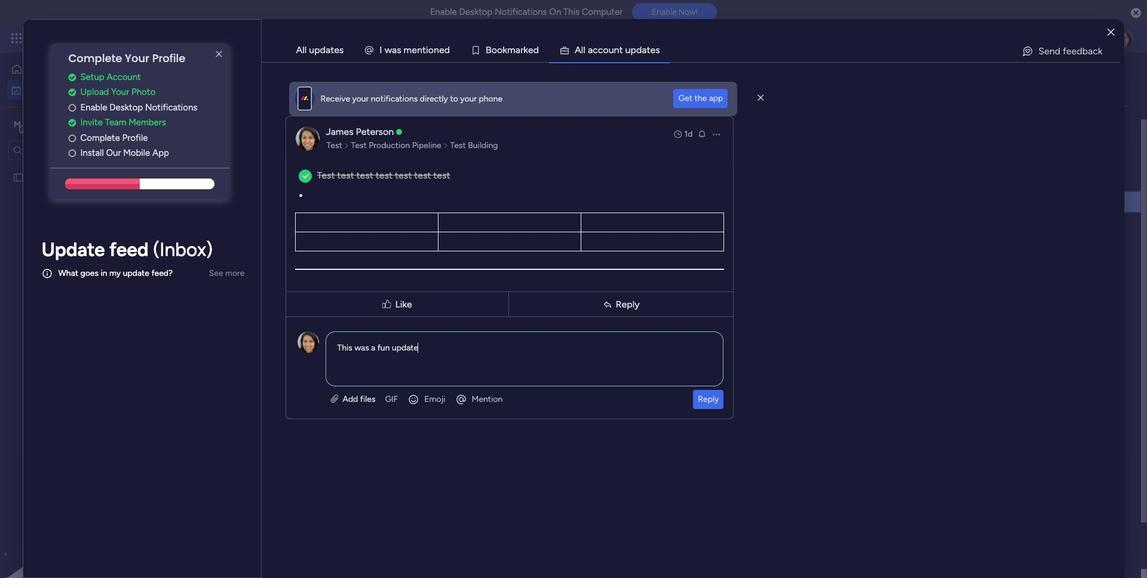 Task type: vqa. For each thing, say whether or not it's contained in the screenshot.
first e
yes



Task type: describe. For each thing, give the bounding box(es) containing it.
2 u from the left
[[626, 44, 631, 56]]

was
[[355, 343, 369, 353]]

m
[[14, 119, 21, 129]]

items inside next week / 0 items
[[275, 327, 295, 337]]

see plans
[[209, 33, 245, 43]]

notifications for enable desktop notifications
[[145, 102, 197, 113]]

/ right date
[[285, 410, 290, 424]]

production
[[369, 140, 410, 151]]

check circle image for upload
[[68, 88, 76, 97]]

apps image
[[1017, 32, 1029, 44]]

upload
[[80, 87, 109, 98]]

directly
[[420, 94, 448, 104]]

enable for enable desktop notifications
[[80, 102, 107, 113]]

main workspace
[[28, 119, 98, 130]]

0 vertical spatial reply
[[616, 299, 640, 310]]

next
[[201, 323, 225, 338]]

a
[[575, 44, 582, 56]]

a right the i on the left top of the page
[[392, 44, 397, 56]]

desktop for enable desktop notifications
[[110, 102, 143, 113]]

emoji button
[[403, 390, 451, 410]]

a left date
[[247, 410, 254, 424]]

setup account link
[[68, 70, 230, 84]]

your for photo
[[111, 87, 129, 98]]

(inbox)
[[153, 238, 213, 261]]

dapulse attachment image
[[331, 395, 338, 405]]

mention button
[[451, 390, 508, 410]]

gif button
[[380, 390, 403, 410]]

items right done
[[356, 124, 377, 134]]

2 d from the left
[[534, 44, 539, 56]]

﻿this was a fun update
[[337, 343, 419, 353]]

2 t from the left
[[620, 44, 623, 56]]

customize
[[400, 124, 441, 134]]

see plans button
[[193, 29, 251, 47]]

update feed (inbox)
[[41, 238, 213, 261]]

b o o k m a r k e d
[[486, 44, 539, 56]]

setup account
[[80, 72, 141, 82]]

test right slider arrow icon
[[351, 140, 367, 151]]

dates
[[228, 173, 259, 188]]

4 test from the left
[[395, 170, 412, 181]]

feed
[[109, 238, 149, 261]]

1 horizontal spatial reply
[[698, 395, 719, 405]]

1 s from the left
[[397, 44, 402, 56]]

phone
[[479, 94, 503, 104]]

pipeline
[[412, 140, 442, 151]]

test production pipeline
[[351, 140, 442, 151]]

1 t from the left
[[423, 44, 426, 56]]

test building link
[[449, 140, 500, 152]]

public board image
[[13, 172, 24, 183]]

date
[[257, 410, 282, 424]]

0 inside today / 0 items
[[246, 241, 252, 251]]

items inside today / 0 items
[[254, 241, 275, 251]]

slider arrow image
[[443, 140, 449, 152]]

select product image
[[11, 32, 23, 44]]

james peterson link
[[326, 126, 394, 138]]

hide done items
[[315, 124, 377, 134]]

1 n from the left
[[417, 44, 423, 56]]

i
[[380, 44, 382, 56]]

test link
[[325, 140, 344, 152]]

account
[[107, 72, 141, 82]]

3 e from the left
[[528, 44, 534, 56]]

add
[[343, 395, 358, 405]]

gif
[[385, 395, 398, 405]]

0 vertical spatial reply button
[[512, 295, 731, 314]]

i w a s m e n t i o n e d
[[380, 44, 450, 56]]

item
[[275, 176, 292, 187]]

monday work management
[[53, 31, 186, 45]]

see more
[[209, 268, 245, 278]]

p
[[631, 44, 637, 56]]

a l l a c c o u n t u p d a t e s
[[575, 44, 660, 56]]

past
[[201, 173, 225, 188]]

enable desktop notifications link
[[68, 101, 230, 114]]

updates
[[309, 44, 344, 56]]

circle o image for enable
[[68, 103, 76, 112]]

tab list containing all updates
[[286, 38, 1120, 62]]

install
[[80, 148, 104, 159]]

complete your profile
[[68, 51, 186, 66]]

add files
[[341, 395, 376, 405]]

upload your photo link
[[68, 86, 230, 99]]

enable for enable desktop notifications on this computer
[[430, 7, 457, 17]]

all
[[296, 44, 307, 56]]

members
[[129, 117, 166, 128]]

workspace selection element
[[11, 117, 100, 133]]

3 n from the left
[[614, 44, 620, 56]]

4 e from the left
[[651, 44, 656, 56]]

test test test test test test test
[[317, 170, 451, 181]]

2 c from the left
[[598, 44, 603, 56]]

options image
[[712, 130, 722, 139]]

today / 0 items
[[201, 237, 275, 252]]

my for my work
[[26, 85, 38, 95]]

see for see more
[[209, 268, 223, 278]]

team
[[105, 117, 126, 128]]

/ for next week /
[[259, 323, 265, 338]]

home
[[28, 64, 50, 74]]

to
[[450, 94, 458, 104]]

customize button
[[381, 120, 446, 139]]

main
[[28, 119, 48, 130]]

my for my work
[[179, 69, 207, 96]]

install our mobile app
[[80, 148, 169, 159]]

past dates / 1 item
[[201, 173, 292, 188]]

on
[[550, 7, 562, 17]]

0 vertical spatial test building
[[451, 140, 498, 151]]

2 k from the left
[[524, 44, 528, 56]]

my work button
[[7, 80, 129, 100]]

complete for complete profile
[[80, 133, 120, 143]]

building inside test building link
[[468, 140, 498, 151]]

mention
[[472, 395, 503, 405]]

check circle image
[[68, 119, 76, 128]]

a right p
[[642, 44, 647, 56]]

test down past
[[194, 197, 210, 207]]

the
[[695, 93, 707, 103]]

our
[[106, 148, 121, 159]]

1 o from the left
[[428, 44, 434, 56]]

5 test from the left
[[414, 170, 431, 181]]

0 vertical spatial this
[[564, 7, 580, 17]]

0 inside without a date / 0 items
[[293, 413, 299, 423]]

1 test from the left
[[337, 170, 354, 181]]

goes
[[80, 269, 99, 279]]

next week / 0 items
[[201, 323, 295, 338]]

d for a l l a c c o u n t u p d a t e s
[[637, 44, 642, 56]]

like
[[395, 299, 412, 310]]

enable now!
[[652, 7, 698, 17]]

1 c from the left
[[593, 44, 598, 56]]

upload your photo
[[80, 87, 155, 98]]

reminder image
[[698, 129, 708, 139]]

4 o from the left
[[603, 44, 609, 56]]

install our mobile app link
[[68, 147, 230, 160]]

2 your from the left
[[460, 94, 477, 104]]



Task type: locate. For each thing, give the bounding box(es) containing it.
a right b
[[516, 44, 521, 56]]

hide
[[315, 124, 333, 134]]

option
[[0, 167, 152, 169]]

test list box
[[0, 165, 152, 349]]

1
[[270, 176, 273, 187]]

0 vertical spatial complete
[[68, 51, 122, 66]]

2 s from the left
[[656, 44, 660, 56]]

1 check circle image from the top
[[68, 73, 76, 82]]

0 vertical spatial check circle image
[[68, 73, 76, 82]]

s
[[397, 44, 402, 56], [656, 44, 660, 56]]

0 horizontal spatial k
[[503, 44, 508, 56]]

0 horizontal spatial s
[[397, 44, 402, 56]]

check circle image left setup
[[68, 73, 76, 82]]

1 horizontal spatial u
[[626, 44, 631, 56]]

2 see from the top
[[209, 268, 223, 278]]

lottie animation element
[[0, 458, 152, 579]]

send feedback
[[1039, 45, 1103, 57]]

notifications left on
[[495, 7, 547, 17]]

your for profile
[[125, 51, 149, 66]]

like button
[[289, 287, 506, 323]]

0 horizontal spatial notifications
[[145, 102, 197, 113]]

u left p
[[609, 44, 614, 56]]

building down past
[[212, 197, 242, 207]]

1 vertical spatial week
[[228, 323, 256, 338]]

your up setup account link
[[125, 51, 149, 66]]

test building
[[451, 140, 498, 151], [194, 197, 242, 207]]

1 horizontal spatial notifications
[[495, 7, 547, 17]]

1 vertical spatial complete
[[80, 133, 120, 143]]

dapulse close image
[[1132, 7, 1142, 19]]

this right on
[[564, 7, 580, 17]]

1 horizontal spatial enable
[[430, 7, 457, 17]]

2 n from the left
[[434, 44, 439, 56]]

n right i
[[434, 44, 439, 56]]

0 items
[[239, 370, 268, 380]]

workspace image
[[11, 118, 23, 131]]

3 d from the left
[[637, 44, 642, 56]]

search image
[[274, 124, 284, 134]]

update right my
[[123, 269, 149, 279]]

0 horizontal spatial desktop
[[110, 102, 143, 113]]

0 horizontal spatial building
[[212, 197, 242, 207]]

0 down next week / 0 items
[[239, 370, 245, 380]]

my work
[[179, 69, 260, 96]]

test down test link
[[317, 170, 335, 181]]

/ for this week /
[[257, 280, 262, 295]]

week for this
[[226, 280, 254, 295]]

1 horizontal spatial update
[[392, 343, 419, 353]]

m left i
[[404, 44, 412, 56]]

1 vertical spatial test building
[[194, 197, 242, 207]]

/ right today
[[238, 237, 244, 252]]

enable now! button
[[633, 3, 718, 21]]

3 circle o image from the top
[[68, 149, 76, 158]]

d right r
[[534, 44, 539, 56]]

complete up install
[[80, 133, 120, 143]]

get the app button
[[674, 89, 728, 108]]

0 vertical spatial profile
[[152, 51, 186, 66]]

get the app
[[679, 93, 724, 103]]

1 vertical spatial check circle image
[[68, 88, 76, 97]]

work for my
[[40, 85, 58, 95]]

﻿this
[[337, 343, 353, 353]]

week for next
[[228, 323, 256, 338]]

1 vertical spatial building
[[212, 197, 242, 207]]

items up this week / 0 items
[[254, 241, 275, 251]]

1 vertical spatial your
[[111, 87, 129, 98]]

2 horizontal spatial d
[[637, 44, 642, 56]]

my work
[[26, 85, 58, 95]]

a
[[392, 44, 397, 56], [516, 44, 521, 56], [588, 44, 593, 56], [642, 44, 647, 56], [371, 343, 376, 353], [247, 410, 254, 424]]

2 horizontal spatial n
[[614, 44, 620, 56]]

1 horizontal spatial work
[[97, 31, 118, 45]]

circle o image for install
[[68, 149, 76, 158]]

a left fun
[[371, 343, 376, 353]]

e
[[412, 44, 417, 56], [439, 44, 445, 56], [528, 44, 534, 56], [651, 44, 656, 56]]

reply button
[[512, 295, 731, 314], [694, 390, 724, 410]]

notifications down upload your photo link
[[145, 102, 197, 113]]

update
[[41, 238, 105, 261]]

your
[[125, 51, 149, 66], [111, 87, 129, 98]]

l down computer
[[582, 44, 584, 56]]

1 vertical spatial circle o image
[[68, 134, 76, 143]]

feedback
[[1064, 45, 1103, 57]]

your right to
[[460, 94, 477, 104]]

circle o image inside enable desktop notifications link
[[68, 103, 76, 112]]

0 horizontal spatial your
[[352, 94, 369, 104]]

n left i
[[417, 44, 423, 56]]

work down "home"
[[40, 85, 58, 95]]

1 see from the top
[[209, 33, 223, 43]]

1 vertical spatial work
[[40, 85, 58, 95]]

o
[[428, 44, 434, 56], [492, 44, 497, 56], [497, 44, 503, 56], [603, 44, 609, 56]]

0 up 0 items on the bottom of page
[[267, 327, 273, 337]]

my down "home"
[[26, 85, 38, 95]]

u
[[609, 44, 614, 56], [626, 44, 631, 56]]

complete inside the complete profile link
[[80, 133, 120, 143]]

enable desktop notifications
[[80, 102, 197, 113]]

1 e from the left
[[412, 44, 417, 56]]

update for my
[[123, 269, 149, 279]]

2 e from the left
[[439, 44, 445, 56]]

1 horizontal spatial your
[[460, 94, 477, 104]]

l
[[582, 44, 584, 56], [584, 44, 586, 56]]

e right r
[[528, 44, 534, 56]]

tab list
[[286, 38, 1120, 62]]

test building down past
[[194, 197, 242, 207]]

0 up next week / 0 items
[[265, 284, 271, 294]]

1 u from the left
[[609, 44, 614, 56]]

b
[[486, 44, 492, 56]]

2 horizontal spatial enable
[[652, 7, 677, 17]]

desktop up invite team members
[[110, 102, 143, 113]]

items inside this week / 0 items
[[273, 284, 293, 294]]

1 vertical spatial profile
[[122, 133, 148, 143]]

now!
[[679, 7, 698, 17]]

1 horizontal spatial d
[[534, 44, 539, 56]]

items up next week / 0 items
[[273, 284, 293, 294]]

1 circle o image from the top
[[68, 103, 76, 112]]

test left slider arrow icon
[[327, 140, 342, 151]]

1 vertical spatial desktop
[[110, 102, 143, 113]]

complete up setup
[[68, 51, 122, 66]]

without
[[201, 410, 244, 424]]

a right a
[[588, 44, 593, 56]]

2 check circle image from the top
[[68, 88, 76, 97]]

profile up mobile
[[122, 133, 148, 143]]

/ left the 1
[[261, 173, 267, 188]]

1 your from the left
[[352, 94, 369, 104]]

0 vertical spatial week
[[226, 280, 254, 295]]

items right date
[[301, 413, 321, 423]]

1 horizontal spatial t
[[620, 44, 623, 56]]

invite
[[80, 117, 103, 128]]

0
[[246, 241, 252, 251], [265, 284, 271, 294], [267, 327, 273, 337], [239, 370, 245, 380], [293, 413, 299, 423]]

circle o image inside the complete profile link
[[68, 134, 76, 143]]

0 vertical spatial notifications
[[495, 7, 547, 17]]

my
[[109, 269, 121, 279]]

your right receive
[[352, 94, 369, 104]]

t left p
[[620, 44, 623, 56]]

0 right today
[[246, 241, 252, 251]]

3 test from the left
[[376, 170, 393, 181]]

emoji
[[425, 395, 446, 405]]

3 o from the left
[[497, 44, 503, 56]]

desktop up b
[[459, 7, 493, 17]]

0 inside this week / 0 items
[[265, 284, 271, 294]]

circle o image up check circle icon
[[68, 103, 76, 112]]

what goes in my update feed?
[[58, 269, 173, 279]]

your inside upload your photo link
[[111, 87, 129, 98]]

d for i w a s m e n t i o n e d
[[445, 44, 450, 56]]

circle o image down workspace
[[68, 134, 76, 143]]

your down account
[[111, 87, 129, 98]]

s right p
[[656, 44, 660, 56]]

dapulse x slim image
[[212, 47, 226, 62]]

check circle image for setup
[[68, 73, 76, 82]]

circle o image inside install our mobile app link
[[68, 149, 76, 158]]

items down this week / 0 items
[[275, 327, 295, 337]]

u right a
[[626, 44, 631, 56]]

test inside list box
[[28, 172, 44, 183]]

/ for past dates /
[[261, 173, 267, 188]]

feed?
[[151, 269, 173, 279]]

o left p
[[603, 44, 609, 56]]

my left 'work'
[[179, 69, 207, 96]]

mobile
[[123, 148, 150, 159]]

1 k from the left
[[503, 44, 508, 56]]

week down more
[[226, 280, 254, 295]]

t right w
[[423, 44, 426, 56]]

circle o image for complete
[[68, 134, 76, 143]]

week right next
[[228, 323, 256, 338]]

profile
[[152, 51, 186, 66], [122, 133, 148, 143]]

enable up the i w a s m e n t i o n e d
[[430, 7, 457, 17]]

see more button
[[204, 264, 250, 283]]

6 test from the left
[[434, 170, 451, 181]]

get
[[679, 93, 693, 103]]

items inside without a date / 0 items
[[301, 413, 321, 423]]

k
[[503, 44, 508, 56], [524, 44, 528, 56]]

without a date / 0 items
[[201, 410, 321, 424]]

monday
[[53, 31, 94, 45]]

management
[[121, 31, 186, 45]]

see up dapulse x slim icon
[[209, 33, 223, 43]]

0 right date
[[293, 413, 299, 423]]

see for see plans
[[209, 33, 223, 43]]

0 vertical spatial see
[[209, 33, 223, 43]]

1 horizontal spatial desktop
[[459, 7, 493, 17]]

e right p
[[651, 44, 656, 56]]

o right b
[[497, 44, 503, 56]]

today
[[201, 237, 235, 252]]

update right fun
[[392, 343, 419, 353]]

0 vertical spatial update
[[123, 269, 149, 279]]

2 l from the left
[[584, 44, 586, 56]]

test building right slider arrow image
[[451, 140, 498, 151]]

0 horizontal spatial this
[[201, 280, 223, 295]]

check circle image inside setup account link
[[68, 73, 76, 82]]

0 vertical spatial work
[[97, 31, 118, 45]]

0 horizontal spatial my
[[26, 85, 38, 95]]

m left r
[[508, 44, 516, 56]]

items
[[356, 124, 377, 134], [254, 241, 275, 251], [273, 284, 293, 294], [275, 327, 295, 337], [247, 370, 268, 380], [301, 413, 321, 423]]

notifications for enable desktop notifications on this computer
[[495, 7, 547, 17]]

0 vertical spatial your
[[125, 51, 149, 66]]

work up complete your profile
[[97, 31, 118, 45]]

0 horizontal spatial u
[[609, 44, 614, 56]]

test right slider arrow image
[[451, 140, 466, 151]]

receive your notifications directly to your phone
[[321, 94, 503, 104]]

this
[[564, 7, 580, 17], [201, 280, 223, 295]]

complete profile
[[80, 133, 148, 143]]

photo
[[132, 87, 155, 98]]

0 vertical spatial desktop
[[459, 7, 493, 17]]

complete profile link
[[68, 131, 230, 145]]

setup
[[80, 72, 104, 82]]

invite team members
[[80, 117, 166, 128]]

done
[[335, 124, 354, 134]]

m for e
[[404, 44, 412, 56]]

o left r
[[492, 44, 497, 56]]

1 horizontal spatial profile
[[152, 51, 186, 66]]

0 horizontal spatial test building
[[194, 197, 242, 207]]

Search in workspace field
[[25, 143, 100, 157]]

s right w
[[397, 44, 402, 56]]

test right 'public board' image
[[28, 172, 44, 183]]

t right p
[[647, 44, 651, 56]]

1 vertical spatial see
[[209, 268, 223, 278]]

complete for complete your profile
[[68, 51, 122, 66]]

my inside my work button
[[26, 85, 38, 95]]

test
[[337, 170, 354, 181], [357, 170, 374, 181], [376, 170, 393, 181], [395, 170, 412, 181], [414, 170, 431, 181], [434, 170, 451, 181]]

this down 'see more'
[[201, 280, 223, 295]]

1 horizontal spatial test building
[[451, 140, 498, 151]]

e left i
[[412, 44, 417, 56]]

peterson
[[356, 126, 394, 138]]

desktop for enable desktop notifications on this computer
[[459, 7, 493, 17]]

see left more
[[209, 268, 223, 278]]

m for a
[[508, 44, 516, 56]]

check circle image inside upload your photo link
[[68, 88, 76, 97]]

circle o image
[[68, 103, 76, 112], [68, 134, 76, 143], [68, 149, 76, 158]]

1 vertical spatial this
[[201, 280, 223, 295]]

1 m from the left
[[404, 44, 412, 56]]

send feedback button
[[1018, 42, 1108, 61]]

james peterson image
[[1114, 29, 1134, 48]]

1 l from the left
[[582, 44, 584, 56]]

1 vertical spatial reply button
[[694, 390, 724, 410]]

d right i
[[445, 44, 450, 56]]

complete
[[68, 51, 122, 66], [80, 133, 120, 143]]

l right a
[[584, 44, 586, 56]]

2 test from the left
[[357, 170, 374, 181]]

1 horizontal spatial k
[[524, 44, 528, 56]]

3 t from the left
[[647, 44, 651, 56]]

0 horizontal spatial profile
[[122, 133, 148, 143]]

dapulse x slim image
[[758, 93, 764, 103]]

0 horizontal spatial n
[[417, 44, 423, 56]]

0 horizontal spatial work
[[40, 85, 58, 95]]

n left p
[[614, 44, 620, 56]]

d
[[445, 44, 450, 56], [534, 44, 539, 56], [637, 44, 642, 56]]

0 vertical spatial circle o image
[[68, 103, 76, 112]]

check circle image
[[68, 73, 76, 82], [68, 88, 76, 97]]

0 inside next week / 0 items
[[267, 327, 273, 337]]

work
[[211, 69, 260, 96]]

Filter dashboard by text search field
[[176, 120, 289, 139]]

1 horizontal spatial n
[[434, 44, 439, 56]]

0 horizontal spatial m
[[404, 44, 412, 56]]

/ right see more button
[[257, 280, 262, 295]]

1 vertical spatial update
[[392, 343, 419, 353]]

1 vertical spatial notifications
[[145, 102, 197, 113]]

building
[[468, 140, 498, 151], [212, 197, 242, 207]]

1 horizontal spatial this
[[564, 7, 580, 17]]

0 horizontal spatial update
[[123, 269, 149, 279]]

close image
[[1108, 28, 1115, 37]]

files
[[360, 395, 376, 405]]

0 horizontal spatial t
[[423, 44, 426, 56]]

circle o image left install
[[68, 149, 76, 158]]

update for fun
[[392, 343, 419, 353]]

work inside button
[[40, 85, 58, 95]]

1 horizontal spatial my
[[179, 69, 207, 96]]

reply
[[616, 299, 640, 310], [698, 395, 719, 405]]

2 horizontal spatial t
[[647, 44, 651, 56]]

enable for enable now!
[[652, 7, 677, 17]]

plans
[[225, 33, 245, 43]]

computer
[[582, 7, 623, 17]]

1d link
[[674, 129, 693, 140]]

test production pipeline link
[[349, 140, 443, 152]]

0 horizontal spatial d
[[445, 44, 450, 56]]

profile down the management
[[152, 51, 186, 66]]

2 o from the left
[[492, 44, 497, 56]]

o right w
[[428, 44, 434, 56]]

slider arrow image
[[344, 140, 349, 152]]

what
[[58, 269, 78, 279]]

building right slider arrow image
[[468, 140, 498, 151]]

1d
[[685, 129, 693, 139]]

james
[[326, 126, 354, 138]]

all updates link
[[287, 39, 354, 62]]

1 horizontal spatial building
[[468, 140, 498, 151]]

2 m from the left
[[508, 44, 516, 56]]

e right i
[[439, 44, 445, 56]]

/ up 0 items on the bottom of page
[[259, 323, 265, 338]]

2 vertical spatial circle o image
[[68, 149, 76, 158]]

see
[[209, 33, 223, 43], [209, 268, 223, 278]]

app
[[709, 93, 724, 103]]

r
[[521, 44, 524, 56]]

1 horizontal spatial m
[[508, 44, 516, 56]]

i
[[426, 44, 428, 56]]

work for monday
[[97, 31, 118, 45]]

check circle image left upload
[[68, 88, 76, 97]]

0 vertical spatial building
[[468, 140, 498, 151]]

1 horizontal spatial s
[[656, 44, 660, 56]]

0 horizontal spatial enable
[[80, 102, 107, 113]]

lottie animation image
[[0, 458, 152, 579]]

enable left now!
[[652, 7, 677, 17]]

enable down upload
[[80, 102, 107, 113]]

1 d from the left
[[445, 44, 450, 56]]

items up without a date / 0 items
[[247, 370, 268, 380]]

enable inside button
[[652, 7, 677, 17]]

1 vertical spatial reply
[[698, 395, 719, 405]]

None search field
[[176, 120, 289, 139]]

more
[[225, 268, 245, 278]]

d down enable now! button at the top of the page
[[637, 44, 642, 56]]

2 circle o image from the top
[[68, 134, 76, 143]]

all updates
[[296, 44, 344, 56]]

0 horizontal spatial reply
[[616, 299, 640, 310]]

m
[[404, 44, 412, 56], [508, 44, 516, 56]]



